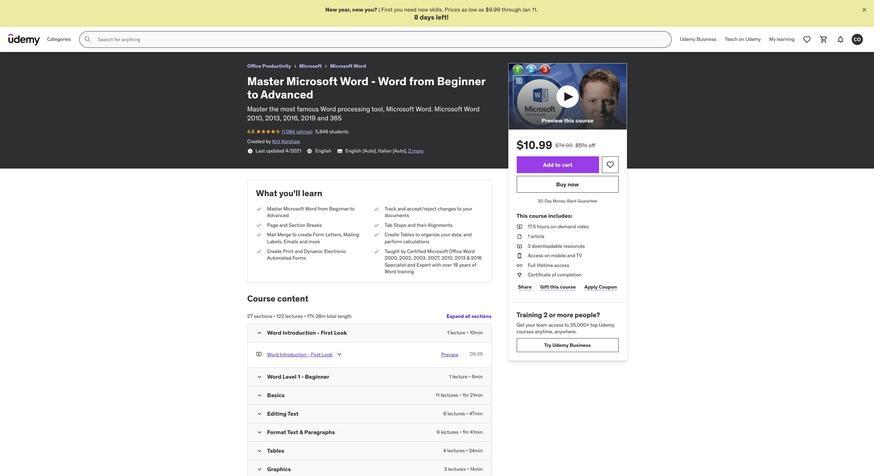 Task type: locate. For each thing, give the bounding box(es) containing it.
0 horizontal spatial this
[[551, 284, 559, 290]]

1 vertical spatial text
[[288, 429, 299, 436]]

advanced up most
[[261, 87, 314, 102]]

0 horizontal spatial wishlist image
[[606, 161, 615, 169]]

xsmall image for 1 article
[[517, 233, 523, 240]]

& up years
[[467, 255, 470, 261]]

2 right ,
[[409, 148, 411, 154]]

1 vertical spatial introduction
[[280, 352, 307, 358]]

3 up 'access'
[[528, 243, 531, 249]]

dynamic
[[304, 248, 323, 254]]

your right changes
[[463, 206, 473, 212]]

basics
[[267, 392, 285, 399]]

1 vertical spatial office
[[449, 248, 462, 254]]

1 as from the left
[[462, 6, 468, 13]]

kirt kershaw link
[[272, 138, 300, 144]]

of down full lifetime access
[[552, 272, 557, 278]]

1 vertical spatial 2
[[544, 311, 548, 319]]

0 vertical spatial more
[[413, 148, 424, 154]]

0 vertical spatial business
[[697, 36, 717, 42]]

and right the 'data,'
[[464, 232, 472, 238]]

3 down "4"
[[444, 466, 447, 472]]

small image for basics
[[256, 392, 263, 399]]

preview for preview this course
[[542, 117, 563, 124]]

preview left '09:39'
[[442, 352, 459, 358]]

my learning
[[770, 36, 795, 42]]

6 lectures • 47min
[[444, 411, 483, 417]]

business left teach
[[697, 36, 717, 42]]

emails
[[284, 238, 299, 245]]

1 vertical spatial 3
[[444, 466, 447, 472]]

more inside 'mail merge to create form letters, mailing labels, emails and more'
[[309, 238, 320, 245]]

1 vertical spatial beginner
[[329, 206, 349, 212]]

0 vertical spatial this
[[565, 117, 575, 124]]

your down the "alignments"
[[441, 232, 451, 238]]

shopping cart with 0 items image
[[820, 35, 829, 44]]

0 vertical spatial &
[[467, 255, 470, 261]]

122
[[277, 313, 284, 319]]

and inside 'mail merge to create form letters, mailing labels, emails and more'
[[300, 238, 308, 245]]

categories
[[47, 36, 71, 42]]

udemy inside 'link'
[[746, 36, 761, 42]]

to inside the 'add to cart' 'button'
[[556, 161, 561, 168]]

• left 14min
[[467, 466, 469, 472]]

small image left level
[[256, 374, 263, 381]]

xsmall image for last updated 4/2021
[[247, 148, 253, 154]]

30-
[[538, 199, 545, 204]]

through
[[502, 6, 522, 13]]

0 horizontal spatial by
[[266, 138, 271, 144]]

1hr left 41min
[[463, 429, 469, 435]]

to down office productivity link
[[247, 87, 259, 102]]

small image for word
[[256, 330, 263, 337]]

of down 2016
[[472, 262, 477, 268]]

xsmall image for full lifetime access
[[517, 262, 523, 269]]

2 vertical spatial first
[[311, 352, 321, 358]]

introduction down "27 sections • 122 lectures • 17h 28m total length" at the bottom left of the page
[[283, 329, 316, 336]]

0 vertical spatial 2010,
[[247, 114, 264, 122]]

2 vertical spatial master
[[267, 206, 282, 212]]

0 vertical spatial small image
[[256, 330, 263, 337]]

training
[[517, 311, 543, 319]]

co
[[854, 36, 862, 43]]

beginner inside master microsoft word from beginner to advanced
[[329, 206, 349, 212]]

and inside taught by certified microsoft office word 2000, 2002, 2003, 2007, 2010, 2013 & 2016 specialist and expert with over 18 years of word training
[[408, 262, 416, 268]]

this up $74.99
[[565, 117, 575, 124]]

$74.99
[[556, 142, 573, 149]]

09:39
[[470, 351, 483, 357]]

0 vertical spatial your
[[463, 206, 473, 212]]

microsoft up 2007,
[[428, 248, 448, 254]]

course
[[576, 117, 594, 124], [529, 212, 547, 219], [561, 284, 576, 290]]

1 vertical spatial business
[[570, 342, 591, 348]]

lectures right 6
[[448, 411, 465, 417]]

xsmall image left perform
[[374, 232, 379, 238]]

look left show lecture description icon
[[322, 352, 333, 358]]

to left cart
[[556, 161, 561, 168]]

0 horizontal spatial english
[[315, 148, 332, 154]]

2 as from the left
[[479, 6, 485, 13]]

format
[[267, 429, 286, 436]]

created by kirt kershaw
[[247, 138, 300, 144]]

1 horizontal spatial look
[[334, 329, 347, 336]]

1 vertical spatial your
[[441, 232, 451, 238]]

0 horizontal spatial new
[[353, 6, 364, 13]]

0 vertical spatial office
[[247, 63, 261, 69]]

microsoft word link
[[330, 62, 366, 71]]

1 right level
[[298, 373, 300, 380]]

1
[[528, 233, 530, 240], [448, 330, 449, 336], [298, 373, 300, 380], [450, 374, 452, 380]]

xsmall image for tab stops and their alignments
[[374, 222, 379, 229]]

2 vertical spatial beginner
[[305, 373, 330, 380]]

demand
[[559, 224, 576, 230]]

1hr left 21min
[[463, 392, 469, 398]]

2 small image from the top
[[256, 429, 263, 436]]

letters,
[[326, 232, 343, 238]]

2 1hr from the top
[[463, 429, 469, 435]]

2 horizontal spatial your
[[526, 322, 536, 328]]

•
[[274, 313, 276, 319], [304, 313, 306, 319], [467, 330, 469, 336], [469, 374, 471, 380], [460, 392, 462, 398], [467, 411, 468, 417], [460, 429, 462, 435], [466, 448, 468, 454], [467, 466, 469, 472]]

0 horizontal spatial preview
[[442, 352, 459, 358]]

1 up 11 lectures • 1hr 21min
[[450, 374, 452, 380]]

forms
[[293, 255, 307, 261]]

0 horizontal spatial sections
[[254, 313, 273, 319]]

more right or
[[557, 311, 574, 319]]

this for preview
[[565, 117, 575, 124]]

xsmall image left taught
[[374, 248, 379, 255]]

3 for 3 lectures • 14min
[[444, 466, 447, 472]]

1 horizontal spatial as
[[479, 6, 485, 13]]

1 vertical spatial advanced
[[267, 212, 289, 219]]

0 horizontal spatial 2010,
[[247, 114, 264, 122]]

on inside 'link'
[[739, 36, 745, 42]]

0 horizontal spatial your
[[441, 232, 451, 238]]

microsoft inside master microsoft word from beginner to advanced
[[284, 206, 304, 212]]

udemy business
[[681, 36, 717, 42]]

tables down format
[[267, 447, 284, 454]]

and up merge
[[280, 222, 288, 228]]

lectures for tables
[[448, 448, 465, 454]]

1 vertical spatial look
[[322, 352, 333, 358]]

1 horizontal spatial 2
[[544, 311, 548, 319]]

on down the downloadable
[[545, 253, 550, 259]]

create inside create print and dynamic electronic automated forms
[[267, 248, 282, 254]]

1 vertical spatial preview
[[442, 352, 459, 358]]

tables up calculations
[[401, 232, 415, 238]]

co link
[[850, 31, 866, 48]]

your up courses
[[526, 322, 536, 328]]

and left 365
[[318, 114, 329, 122]]

xsmall image left the "page" on the top left
[[256, 222, 262, 229]]

0 horizontal spatial tables
[[267, 447, 284, 454]]

preview inside 'preview this course' button
[[542, 117, 563, 124]]

25,000+
[[571, 322, 590, 328]]

1 down expand
[[448, 330, 449, 336]]

1 vertical spatial this
[[551, 284, 559, 290]]

anywhere.
[[555, 329, 577, 335]]

expand all sections
[[447, 313, 492, 320]]

preview for preview
[[442, 352, 459, 358]]

my learning link
[[766, 31, 799, 48]]

1 horizontal spatial business
[[697, 36, 717, 42]]

create
[[298, 232, 312, 238]]

1 vertical spatial wishlist image
[[606, 161, 615, 169]]

1 horizontal spatial tables
[[401, 232, 415, 238]]

microsoft inside taught by certified microsoft office word 2000, 2002, 2003, 2007, 2010, 2013 & 2016 specialist and expert with over 18 years of word training
[[428, 248, 448, 254]]

look inside word introduction - first look button
[[322, 352, 333, 358]]

as left "low"
[[462, 6, 468, 13]]

2 new from the left
[[418, 6, 429, 13]]

1 small image from the top
[[256, 374, 263, 381]]

by for taught
[[401, 248, 406, 254]]

course language image
[[307, 148, 313, 154]]

0 vertical spatial master
[[247, 74, 284, 88]]

office left productivity
[[247, 63, 261, 69]]

• left "10min"
[[467, 330, 469, 336]]

course up hours
[[529, 212, 547, 219]]

your inside training 2 or more people? get your team access to 25,000+ top udemy courses anytime, anywhere.
[[526, 322, 536, 328]]

0 vertical spatial from
[[409, 74, 435, 88]]

print
[[283, 248, 294, 254]]

new left you?
[[353, 6, 364, 13]]

xsmall image for access on mobile and tv
[[517, 253, 523, 259]]

master microsoft word from beginner to advanced
[[267, 206, 355, 219]]

word inside master microsoft word from beginner to advanced
[[305, 206, 317, 212]]

text right format
[[288, 429, 299, 436]]

1 lecture • 10min
[[448, 330, 483, 336]]

0 horizontal spatial &
[[300, 429, 303, 436]]

0 vertical spatial 1hr
[[463, 392, 469, 398]]

1 horizontal spatial your
[[463, 206, 473, 212]]

first
[[382, 6, 393, 13], [321, 329, 333, 336], [311, 352, 321, 358]]

more
[[413, 148, 424, 154], [309, 238, 320, 245], [557, 311, 574, 319]]

this right gift
[[551, 284, 559, 290]]

created
[[247, 138, 265, 144]]

2 horizontal spatial more
[[557, 311, 574, 319]]

xsmall image left 1 article
[[517, 233, 523, 240]]

more down form
[[309, 238, 320, 245]]

xsmall image for track and accept/reject changes to your documents
[[374, 206, 379, 212]]

preview inside button
[[442, 352, 459, 358]]

first left show lecture description icon
[[311, 352, 321, 358]]

sections right all
[[472, 313, 492, 320]]

1 vertical spatial by
[[401, 248, 406, 254]]

• left 24min in the bottom right of the page
[[466, 448, 468, 454]]

editing text
[[267, 410, 299, 417]]

and down create
[[300, 238, 308, 245]]

1 vertical spatial lecture
[[453, 374, 468, 380]]

lecture for word level 1 - beginner
[[453, 374, 468, 380]]

and inside create print and dynamic electronic automated forms
[[295, 248, 303, 254]]

1 horizontal spatial &
[[467, 255, 470, 261]]

1 1hr from the top
[[463, 392, 469, 398]]

1hr
[[463, 392, 469, 398], [463, 429, 469, 435]]

show lecture description image
[[336, 351, 343, 358]]

tab
[[385, 222, 393, 228]]

0 horizontal spatial office
[[247, 63, 261, 69]]

xsmall image for certificate of completion
[[517, 272, 523, 279]]

as
[[462, 6, 468, 13], [479, 6, 485, 13]]

1 vertical spatial access
[[549, 322, 564, 328]]

0 vertical spatial course
[[576, 117, 594, 124]]

text right editing
[[288, 410, 299, 417]]

0 horizontal spatial of
[[472, 262, 477, 268]]

xsmall image
[[293, 64, 298, 69], [517, 224, 523, 230], [517, 243, 523, 250], [256, 248, 262, 255], [517, 253, 523, 259], [517, 262, 523, 269], [517, 272, 523, 279], [256, 351, 262, 358]]

1 new from the left
[[353, 6, 364, 13]]

lectures right 122 on the left of page
[[285, 313, 303, 319]]

master down office productivity link
[[247, 74, 284, 88]]

by inside taught by certified microsoft office word 2000, 2002, 2003, 2007, 2010, 2013 & 2016 specialist and expert with over 18 years of word training
[[401, 248, 406, 254]]

course inside button
[[576, 117, 594, 124]]

small image
[[256, 374, 263, 381], [256, 392, 263, 399], [256, 411, 263, 418], [256, 466, 263, 473]]

try
[[545, 342, 552, 348]]

lectures left 14min
[[449, 466, 466, 472]]

xsmall image
[[323, 64, 329, 69], [247, 148, 253, 154], [256, 206, 262, 212], [374, 206, 379, 212], [256, 222, 262, 229], [374, 222, 379, 229], [256, 232, 262, 238], [374, 232, 379, 238], [517, 233, 523, 240], [374, 248, 379, 255]]

• left 6min
[[469, 374, 471, 380]]

-
[[371, 74, 376, 88], [317, 329, 320, 336], [308, 352, 310, 358], [302, 373, 304, 380]]

1 vertical spatial more
[[309, 238, 320, 245]]

2010, up over
[[442, 255, 454, 261]]

processing
[[338, 105, 370, 113]]

breaks
[[307, 222, 322, 228]]

of
[[472, 262, 477, 268], [552, 272, 557, 278]]

0 horizontal spatial more
[[309, 238, 320, 245]]

1 horizontal spatial preview
[[542, 117, 563, 124]]

this course includes:
[[517, 212, 573, 219]]

microsoft down microsoft link
[[287, 74, 338, 88]]

course down completion
[[561, 284, 576, 290]]

access down or
[[549, 322, 564, 328]]

and left their
[[408, 222, 416, 228]]

track and accept/reject changes to your documents
[[385, 206, 473, 219]]

1 vertical spatial on
[[545, 253, 550, 259]]

1 vertical spatial 2010,
[[442, 255, 454, 261]]

of inside taught by certified microsoft office word 2000, 2002, 2003, 2007, 2010, 2013 & 2016 specialist and expert with over 18 years of word training
[[472, 262, 477, 268]]

word inside button
[[267, 352, 279, 358]]

1 small image from the top
[[256, 330, 263, 337]]

1 horizontal spatial 2010,
[[442, 255, 454, 261]]

1 vertical spatial course
[[529, 212, 547, 219]]

page
[[267, 222, 278, 228]]

full lifetime access
[[528, 262, 570, 268]]

xsmall image for mail merge to create form letters, mailing labels, emails and more
[[256, 232, 262, 238]]

by up the 2002,
[[401, 248, 406, 254]]

and up documents
[[398, 206, 406, 212]]

master inside master microsoft word from beginner to advanced
[[267, 206, 282, 212]]

lectures right 11
[[441, 392, 459, 398]]

microsoft right productivity
[[300, 63, 322, 69]]

2013
[[455, 255, 466, 261]]

create print and dynamic electronic automated forms
[[267, 248, 346, 261]]

0 vertical spatial of
[[472, 262, 477, 268]]

xsmall image left 'tab'
[[374, 222, 379, 229]]

0 vertical spatial introduction
[[283, 329, 316, 336]]

sections inside dropdown button
[[472, 313, 492, 320]]

small image
[[256, 330, 263, 337], [256, 429, 263, 436], [256, 448, 263, 455]]

first right |
[[382, 6, 393, 13]]

lectures for graphics
[[449, 466, 466, 472]]

0 horizontal spatial on
[[545, 253, 550, 259]]

0 vertical spatial lecture
[[451, 330, 466, 336]]

xsmall image left track
[[374, 206, 379, 212]]

specialist
[[385, 262, 406, 268]]

beginner inside master microsoft word  - word from beginner to advanced master the most famous word processing tool, microsoft word.  microsoft word 2010, 2013, 2016, 2019 and 365
[[437, 74, 486, 88]]

0 vertical spatial look
[[334, 329, 347, 336]]

try udemy business link
[[517, 338, 619, 352]]

2 english from the left
[[346, 148, 362, 154]]

automated
[[267, 255, 292, 261]]

english right course language image
[[315, 148, 332, 154]]

1 vertical spatial word introduction - first look
[[267, 352, 333, 358]]

18
[[453, 262, 458, 268]]

1 vertical spatial from
[[318, 206, 328, 212]]

0 vertical spatial advanced
[[261, 87, 314, 102]]

apply coupon
[[585, 284, 618, 290]]

2 vertical spatial small image
[[256, 448, 263, 455]]

small image left editing
[[256, 411, 263, 418]]

1 horizontal spatial by
[[401, 248, 406, 254]]

new up days
[[418, 6, 429, 13]]

preview this course button
[[509, 63, 627, 130]]

from up word.
[[409, 74, 435, 88]]

2 small image from the top
[[256, 392, 263, 399]]

merge
[[277, 232, 291, 238]]

1 horizontal spatial office
[[449, 248, 462, 254]]

• for basics
[[460, 392, 462, 398]]

1 horizontal spatial create
[[385, 232, 400, 238]]

1 horizontal spatial on
[[739, 36, 745, 42]]

their
[[417, 222, 427, 228]]

lecture
[[451, 330, 466, 336], [453, 374, 468, 380]]

0 vertical spatial 3
[[528, 243, 531, 249]]

money-
[[553, 199, 568, 204]]

english for english
[[315, 148, 332, 154]]

small image for word level 1 - beginner
[[256, 374, 263, 381]]

and down the 2002,
[[408, 262, 416, 268]]

6
[[444, 411, 447, 417]]

2 vertical spatial your
[[526, 322, 536, 328]]

3 small image from the top
[[256, 411, 263, 418]]

1 vertical spatial create
[[267, 248, 282, 254]]

2 inside training 2 or more people? get your team access to 25,000+ top udemy courses anytime, anywhere.
[[544, 311, 548, 319]]

on right teach
[[739, 36, 745, 42]]

- up tool,
[[371, 74, 376, 88]]

tables inside create tables to organize your data, and perform calculations
[[401, 232, 415, 238]]

as right "low"
[[479, 6, 485, 13]]

lectures right 9
[[441, 429, 459, 435]]

english for english [auto], italian [auto] , 2 more
[[346, 148, 362, 154]]

0 vertical spatial first
[[382, 6, 393, 13]]

now
[[568, 181, 579, 188]]

1 english from the left
[[315, 148, 332, 154]]

the
[[269, 105, 279, 113]]

0 vertical spatial on
[[739, 36, 745, 42]]

0 horizontal spatial 3
[[444, 466, 447, 472]]

2 left or
[[544, 311, 548, 319]]

1 horizontal spatial 3
[[528, 243, 531, 249]]

share button
[[517, 280, 534, 294]]

advanced up the "page" on the top left
[[267, 212, 289, 219]]

create inside create tables to organize your data, and perform calculations
[[385, 232, 400, 238]]

0 horizontal spatial create
[[267, 248, 282, 254]]

access down mobile on the right bottom of page
[[555, 262, 570, 268]]

word introduction - first look up word level 1 - beginner
[[267, 352, 333, 358]]

0 vertical spatial create
[[385, 232, 400, 238]]

4 small image from the top
[[256, 466, 263, 473]]

2 vertical spatial more
[[557, 311, 574, 319]]

lecture for word introduction - first look
[[451, 330, 466, 336]]

advanced inside master microsoft word  - word from beginner to advanced master the most famous word processing tool, microsoft word.  microsoft word 2010, 2013, 2016, 2019 and 365
[[261, 87, 314, 102]]

learn
[[302, 188, 323, 199]]

master for from
[[267, 206, 282, 212]]

access
[[555, 262, 570, 268], [549, 322, 564, 328]]

lecture down expand
[[451, 330, 466, 336]]

1 vertical spatial &
[[300, 429, 303, 436]]

add to cart button
[[517, 157, 599, 173]]

preview up $10.99 $74.99 85% off
[[542, 117, 563, 124]]

microsoft down you'll
[[284, 206, 304, 212]]

1 horizontal spatial from
[[409, 74, 435, 88]]

course for gift this course
[[561, 284, 576, 290]]

notifications image
[[837, 35, 845, 44]]

0 vertical spatial by
[[266, 138, 271, 144]]

to up emails at the left of the page
[[293, 232, 297, 238]]

teach on udemy link
[[721, 31, 766, 48]]

0 vertical spatial wishlist image
[[804, 35, 812, 44]]

beginner for word level 1 - beginner
[[305, 373, 330, 380]]

small image for editing text
[[256, 411, 263, 418]]

sections right 27
[[254, 313, 273, 319]]

1 vertical spatial small image
[[256, 429, 263, 436]]

• for graphics
[[467, 466, 469, 472]]

- down 17h 28m
[[317, 329, 320, 336]]

small image for format
[[256, 429, 263, 436]]

- up word level 1 - beginner
[[308, 352, 310, 358]]

to up mailing
[[350, 206, 355, 212]]

lectures for basics
[[441, 392, 459, 398]]

xsmall image left the mail
[[256, 232, 262, 238]]

and inside master microsoft word  - word from beginner to advanced master the most famous word processing tool, microsoft word.  microsoft word 2010, 2013, 2016, 2019 and 365
[[318, 114, 329, 122]]

text
[[288, 410, 299, 417], [288, 429, 299, 436]]

categories button
[[43, 31, 75, 48]]

(1,084
[[282, 128, 295, 135]]

anytime,
[[535, 329, 554, 335]]

17.5 hours on-demand video
[[528, 224, 589, 230]]

left!
[[436, 13, 449, 21]]

• left 21min
[[460, 392, 462, 398]]

first down the total at the left of page
[[321, 329, 333, 336]]

&
[[467, 255, 470, 261], [300, 429, 303, 436]]

create up perform
[[385, 232, 400, 238]]

1hr for basics
[[463, 392, 469, 398]]

to up calculations
[[416, 232, 420, 238]]

1 horizontal spatial sections
[[472, 313, 492, 320]]

xsmall image down what
[[256, 206, 262, 212]]

jan
[[523, 6, 531, 13]]

xsmall image for page and section breaks
[[256, 222, 262, 229]]

1 vertical spatial master
[[247, 105, 268, 113]]

0 vertical spatial preview
[[542, 117, 563, 124]]

by for created
[[266, 138, 271, 144]]

on-
[[551, 224, 559, 230]]

1 left article
[[528, 233, 530, 240]]

changes
[[438, 206, 456, 212]]

wishlist image
[[804, 35, 812, 44], [606, 161, 615, 169]]

master
[[247, 74, 284, 88], [247, 105, 268, 113], [267, 206, 282, 212]]

text for editing
[[288, 410, 299, 417]]

0 horizontal spatial from
[[318, 206, 328, 212]]

xsmall image left last
[[247, 148, 253, 154]]

21min
[[470, 392, 483, 398]]

new
[[326, 6, 337, 13]]

1 horizontal spatial of
[[552, 272, 557, 278]]

lectures right "4"
[[448, 448, 465, 454]]

this inside button
[[565, 117, 575, 124]]

master for -
[[247, 74, 284, 88]]

1 horizontal spatial more
[[413, 148, 424, 154]]

0 vertical spatial beginner
[[437, 74, 486, 88]]



Task type: describe. For each thing, give the bounding box(es) containing it.
you?
[[365, 6, 377, 13]]

lectures for editing text
[[448, 411, 465, 417]]

word level 1 - beginner
[[267, 373, 330, 380]]

closed captions image
[[337, 148, 343, 154]]

xsmall image for taught by certified microsoft office word 2000, 2002, 2003, 2007, 2010, 2013 & 2016 specialist and expert with over 18 years of word training
[[374, 248, 379, 255]]

1 horizontal spatial wishlist image
[[804, 35, 812, 44]]

ratings)
[[296, 128, 313, 135]]

• left 122 on the left of page
[[274, 313, 276, 319]]

certificate
[[528, 272, 551, 278]]

lectures for format text & paragraphs
[[441, 429, 459, 435]]

low
[[469, 6, 478, 13]]

close image
[[862, 6, 869, 13]]

this for gift
[[551, 284, 559, 290]]

tab stops and their alignments
[[385, 222, 453, 228]]

top
[[591, 322, 598, 328]]

over
[[443, 262, 452, 268]]

total
[[327, 313, 337, 319]]

xsmall image for 17.5 hours on-demand video
[[517, 224, 523, 230]]

level
[[283, 373, 297, 380]]

and inside create tables to organize your data, and perform calculations
[[464, 232, 472, 238]]

9
[[437, 429, 440, 435]]

from inside master microsoft word  - word from beginner to advanced master the most famous word processing tool, microsoft word.  microsoft word 2010, 2013, 2016, 2019 and 365
[[409, 74, 435, 88]]

1 for 1 lecture • 6min
[[450, 374, 452, 380]]

0 vertical spatial access
[[555, 262, 570, 268]]

2002,
[[399, 255, 413, 261]]

11 lectures • 1hr 21min
[[436, 392, 483, 398]]

udemy image
[[8, 34, 40, 45]]

gift this course link
[[539, 280, 578, 294]]

4.6
[[247, 128, 255, 135]]

from inside master microsoft word from beginner to advanced
[[318, 206, 328, 212]]

17.5
[[528, 224, 536, 230]]

2016
[[471, 255, 482, 261]]

first inside button
[[311, 352, 321, 358]]

expert
[[417, 262, 431, 268]]

productivity
[[263, 63, 291, 69]]

course for preview this course
[[576, 117, 594, 124]]

office productivity
[[247, 63, 291, 69]]

0 vertical spatial 2
[[409, 148, 411, 154]]

5,846 students
[[316, 128, 349, 135]]

3 for 3 downloadable resources
[[528, 243, 531, 249]]

to inside 'mail merge to create form letters, mailing labels, emails and more'
[[293, 232, 297, 238]]

small image for graphics
[[256, 466, 263, 473]]

text for format
[[288, 429, 299, 436]]

first inside "new year, new you? | first you need new skills. prices as low as $9.99 through jan 11. 8 days left!"
[[382, 6, 393, 13]]

$10.99
[[517, 138, 553, 152]]

microsoft word
[[330, 63, 366, 69]]

length
[[338, 313, 352, 319]]

udemy business link
[[676, 31, 721, 48]]

stops
[[394, 222, 407, 228]]

calculations
[[404, 238, 430, 245]]

on for access
[[545, 253, 550, 259]]

1 vertical spatial of
[[552, 272, 557, 278]]

off
[[589, 142, 596, 149]]

xsmall image for create tables to organize your data, and perform calculations
[[374, 232, 379, 238]]

tv
[[577, 253, 583, 259]]

24min
[[469, 448, 483, 454]]

beginner for master microsoft word from beginner to advanced
[[329, 206, 349, 212]]

1 word introduction - first look from the top
[[267, 329, 347, 336]]

xsmall image for master microsoft word from beginner to advanced
[[256, 206, 262, 212]]

taught by certified microsoft office word 2000, 2002, 2003, 2007, 2010, 2013 & 2016 specialist and expert with over 18 years of word training
[[385, 248, 482, 275]]

on for teach
[[739, 36, 745, 42]]

9 lectures • 1hr 41min
[[437, 429, 483, 435]]

• for format text & paragraphs
[[460, 429, 462, 435]]

3 lectures • 14min
[[444, 466, 483, 472]]

add to cart
[[543, 161, 573, 168]]

to inside training 2 or more people? get your team access to 25,000+ top udemy courses anytime, anywhere.
[[565, 322, 570, 328]]

microsoft right word.
[[435, 105, 463, 113]]

,
[[406, 148, 407, 154]]

create for create print and dynamic electronic automated forms
[[267, 248, 282, 254]]

full
[[528, 262, 536, 268]]

documents
[[385, 212, 410, 219]]

17h 28m
[[307, 313, 326, 319]]

video
[[578, 224, 589, 230]]

mail merge to create form letters, mailing labels, emails and more
[[267, 232, 359, 245]]

your inside create tables to organize your data, and perform calculations
[[441, 232, 451, 238]]

3 small image from the top
[[256, 448, 263, 455]]

• for editing text
[[467, 411, 468, 417]]

teach
[[725, 36, 738, 42]]

try udemy business
[[545, 342, 591, 348]]

prices
[[445, 6, 461, 13]]

xsmall image for create print and dynamic electronic automated forms
[[256, 248, 262, 255]]

you'll
[[279, 188, 301, 199]]

hours
[[538, 224, 550, 230]]

certified
[[407, 248, 426, 254]]

alignments
[[428, 222, 453, 228]]

more inside training 2 or more people? get your team access to 25,000+ top udemy courses anytime, anywhere.
[[557, 311, 574, 319]]

training 2 or more people? get your team access to 25,000+ top udemy courses anytime, anywhere.
[[517, 311, 615, 335]]

- inside button
[[308, 352, 310, 358]]

resources
[[564, 243, 585, 249]]

11
[[436, 392, 440, 398]]

2010, inside master microsoft word  - word from beginner to advanced master the most famous word processing tool, microsoft word.  microsoft word 2010, 2013, 2016, 2019 and 365
[[247, 114, 264, 122]]

85%
[[576, 142, 588, 149]]

0 horizontal spatial business
[[570, 342, 591, 348]]

training
[[398, 269, 414, 275]]

47min
[[470, 411, 483, 417]]

(1,084 ratings)
[[282, 128, 313, 135]]

advanced inside master microsoft word from beginner to advanced
[[267, 212, 289, 219]]

to inside track and accept/reject changes to your documents
[[458, 206, 462, 212]]

article
[[531, 233, 545, 240]]

preview this course
[[542, 117, 594, 124]]

5,846
[[316, 128, 328, 135]]

and inside track and accept/reject changes to your documents
[[398, 206, 406, 212]]

submit search image
[[84, 35, 92, 44]]

gift
[[541, 284, 549, 290]]

1 for 1 article
[[528, 233, 530, 240]]

xsmall image right microsoft link
[[323, 64, 329, 69]]

word introduction - first look button
[[267, 351, 333, 359]]

1 article
[[528, 233, 545, 240]]

1 vertical spatial tables
[[267, 447, 284, 454]]

1 for 1 lecture • 10min
[[448, 330, 449, 336]]

taught
[[385, 248, 400, 254]]

introduction inside button
[[280, 352, 307, 358]]

word.
[[416, 105, 433, 113]]

updated
[[266, 148, 285, 154]]

create for create tables to organize your data, and perform calculations
[[385, 232, 400, 238]]

your inside track and accept/reject changes to your documents
[[463, 206, 473, 212]]

microsoft right tool,
[[386, 105, 414, 113]]

& inside taught by certified microsoft office word 2000, 2002, 2003, 2007, 2010, 2013 & 2016 specialist and expert with over 18 years of word training
[[467, 255, 470, 261]]

2010, inside taught by certified microsoft office word 2000, 2002, 2003, 2007, 2010, 2013 & 2016 specialist and expert with over 18 years of word training
[[442, 255, 454, 261]]

to inside master microsoft word from beginner to advanced
[[350, 206, 355, 212]]

27
[[247, 313, 253, 319]]

$10.99 $74.99 85% off
[[517, 138, 596, 152]]

office inside taught by certified microsoft office word 2000, 2002, 2003, 2007, 2010, 2013 & 2016 specialist and expert with over 18 years of word training
[[449, 248, 462, 254]]

- inside master microsoft word  - word from beginner to advanced master the most famous word processing tool, microsoft word.  microsoft word 2010, 2013, 2016, 2019 and 365
[[371, 74, 376, 88]]

• for word level 1 - beginner
[[469, 374, 471, 380]]

expand all sections button
[[447, 310, 492, 324]]

• left 17h 28m
[[304, 313, 306, 319]]

10min
[[470, 330, 483, 336]]

with
[[433, 262, 442, 268]]

- right level
[[302, 373, 304, 380]]

teach on udemy
[[725, 36, 761, 42]]

2 word introduction - first look from the top
[[267, 352, 333, 358]]

2013,
[[265, 114, 282, 122]]

• for tables
[[466, 448, 468, 454]]

accept/reject
[[407, 206, 437, 212]]

what you'll learn
[[256, 188, 323, 199]]

1 vertical spatial first
[[321, 329, 333, 336]]

what
[[256, 188, 277, 199]]

courses
[[517, 329, 534, 335]]

and left tv
[[568, 253, 576, 259]]

1hr for format text & paragraphs
[[463, 429, 469, 435]]

xsmall image for 3 downloadable resources
[[517, 243, 523, 250]]

Search for anything text field
[[97, 34, 664, 45]]

preview button
[[430, 351, 459, 359]]

2 more button
[[409, 148, 424, 155]]

2000,
[[385, 255, 398, 261]]

• for word introduction - first look
[[467, 330, 469, 336]]

2019
[[301, 114, 316, 122]]

access inside training 2 or more people? get your team access to 25,000+ top udemy courses anytime, anywhere.
[[549, 322, 564, 328]]

udemy inside training 2 or more people? get your team access to 25,000+ top udemy courses anytime, anywhere.
[[599, 322, 615, 328]]

[auto]
[[393, 148, 406, 154]]

1 lecture • 6min
[[450, 374, 483, 380]]

last
[[256, 148, 265, 154]]

microsoft right microsoft link
[[330, 63, 353, 69]]

to inside create tables to organize your data, and perform calculations
[[416, 232, 420, 238]]

new year, new you? | first you need new skills. prices as low as $9.99 through jan 11. 8 days left!
[[326, 6, 538, 21]]

to inside master microsoft word  - word from beginner to advanced master the most famous word processing tool, microsoft word.  microsoft word 2010, 2013, 2016, 2019 and 365
[[247, 87, 259, 102]]

create tables to organize your data, and perform calculations
[[385, 232, 472, 245]]



Task type: vqa. For each thing, say whether or not it's contained in the screenshot.
xsmall icon associated with Access on mobile and TV
yes



